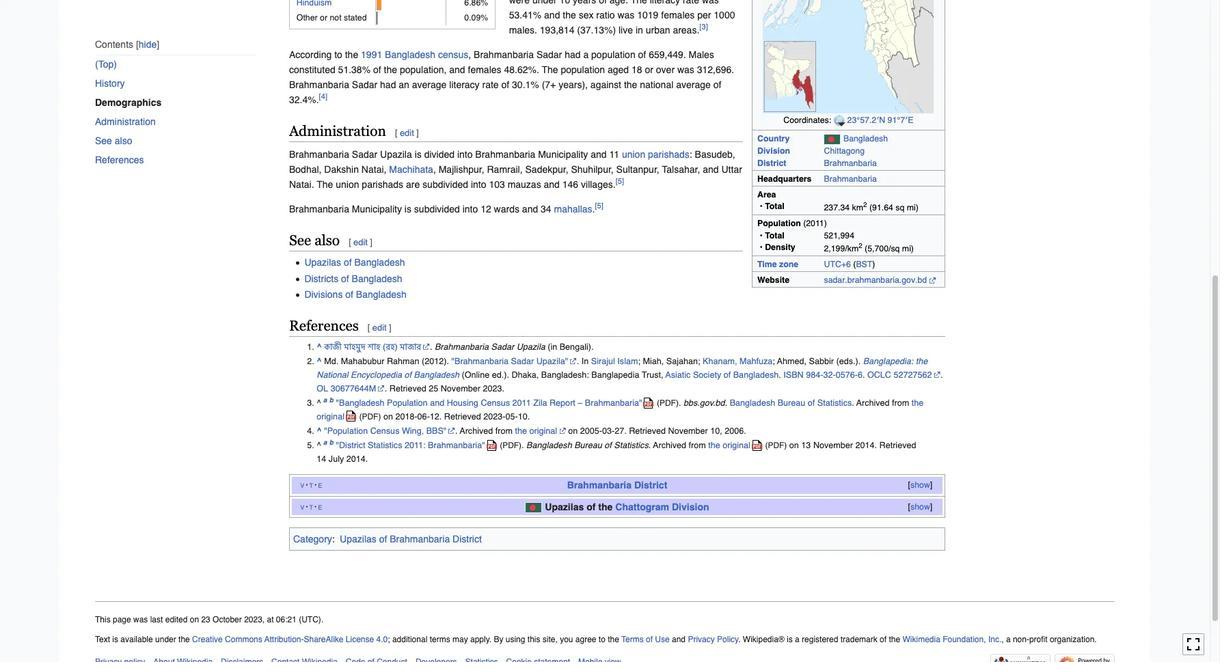 Task type: locate. For each thing, give the bounding box(es) containing it.
on left 13
[[789, 440, 799, 451]]

brahmanbaria
[[474, 49, 534, 60], [289, 80, 349, 90], [289, 149, 349, 160], [475, 149, 535, 160], [824, 158, 877, 168], [824, 174, 877, 184], [289, 204, 349, 215], [435, 342, 489, 352], [567, 480, 632, 491], [390, 534, 450, 545]]

utc+6 link
[[824, 260, 851, 269]]

bangladesh down (2012). on the bottom left
[[414, 370, 459, 380]]

administration down [4]
[[289, 123, 386, 140]]

2 vertical spatial upazilas
[[340, 534, 377, 545]]

0 horizontal spatial to
[[334, 49, 342, 60]]

2 inside 2,199/km 2 (5,700/sq mi)
[[859, 241, 862, 249]]

sadar up dhaka,
[[511, 356, 534, 367]]

is down are
[[405, 204, 412, 215]]

^ a b down ol
[[317, 396, 334, 408]]

0 horizontal spatial 2
[[859, 241, 862, 249]]

or left not
[[320, 13, 327, 22]]

1 horizontal spatial ,
[[468, 49, 471, 60]]

population up years),
[[561, 64, 605, 75]]

1 vertical spatial 12
[[430, 411, 439, 422]]

asiatic society of bangladesh link
[[666, 370, 779, 380]]

0 horizontal spatial municipality
[[352, 204, 402, 215]]

2 b from the top
[[329, 438, 334, 446]]

1 vertical spatial district
[[634, 480, 667, 491]]

in
[[582, 356, 589, 367]]

sadar
[[824, 276, 845, 285]]

0 vertical spatial t link
[[309, 481, 313, 490]]

, down the divided
[[433, 164, 436, 175]]

0 vertical spatial union
[[622, 149, 645, 160]]

november up housing
[[441, 383, 480, 394]]

brahmanbaria" down . ol 30677644m
[[585, 398, 642, 408]]

শাহ
[[368, 342, 380, 352]]

1991
[[361, 49, 382, 60]]

time
[[757, 260, 777, 269]]

] up (রহ)
[[389, 323, 391, 333]]

, left non-
[[1002, 635, 1004, 645]]

a left non-
[[1006, 635, 1011, 645]]

^ a b for "bangladesh population and housing census 2011 zila report – brahmanbaria"
[[317, 396, 334, 408]]

november inside (pdf) on 13 november 2014 . retrieved 14 july 2014 .
[[813, 440, 853, 451]]

(pdf) inside (pdf) on 2018-06-12 . retrieved 2023-05-10 .
[[359, 412, 381, 422]]

1 vertical spatial t link
[[309, 502, 313, 512]]

upazilas of brahmanbaria district link
[[340, 534, 482, 545]]

see also link
[[95, 131, 255, 151]]

b for "district statistics 2011: brahmanbaria"
[[329, 438, 334, 446]]

union parishads link
[[622, 149, 690, 160]]

subdivided down are
[[414, 204, 460, 215]]

from down '52727562'
[[892, 398, 909, 408]]

, for brahmanbaria
[[468, 49, 471, 60]]

0 horizontal spatial the
[[317, 179, 333, 190]]

and left 34
[[522, 204, 538, 215]]

0 vertical spatial v t e
[[300, 481, 322, 490]]

division up district link
[[757, 146, 790, 156]]

0 vertical spatial t
[[309, 481, 313, 490]]

november left 10,
[[668, 426, 708, 436]]

[ for administration
[[395, 128, 398, 138]]

over
[[656, 64, 675, 75]]

[ edit ] up machihata
[[395, 128, 419, 138]]

a link for "bangladesh population and housing census 2011 zila report – brahmanbaria"
[[323, 396, 327, 408]]

e link for 1st v link
[[318, 481, 322, 490]]

1 vertical spatial :
[[332, 534, 335, 545]]

2 vertical spatial district
[[453, 534, 482, 545]]

2 horizontal spatial archived
[[857, 398, 890, 408]]

edit up machihata
[[400, 128, 414, 138]]

(pdf) inside (pdf) . bangladesh bureau of statistics . archived from the original
[[500, 441, 522, 451]]

^ link for .
[[317, 342, 322, 352]]

; left "additional"
[[388, 635, 390, 645]]

2 ^ link from the top
[[317, 356, 322, 367]]

0 vertical spatial [5]
[[616, 177, 624, 186]]

bureau down isbn
[[778, 398, 806, 408]]

statistics down 984-32-0576-6 link
[[817, 398, 852, 408]]

2 horizontal spatial ]
[[416, 128, 419, 138]]

, inside , majlishpur, ramrail, sadekpur, shuhilpur, sultanpur, talsahar, and uttar natai. the union parishads are subdivided into 103 mauzas and 146 villages.
[[433, 164, 436, 175]]

t for 1st v link's e 'link'
[[309, 481, 313, 490]]

237.34 km
[[824, 203, 863, 213]]

2 e from the top
[[318, 502, 322, 512]]

] up upazilas of bangladesh link on the left of the page
[[370, 237, 372, 248]]

or
[[320, 13, 327, 22], [645, 64, 653, 75]]

1 horizontal spatial [5] link
[[616, 177, 624, 186]]

on left 2005-
[[568, 426, 578, 436]]

(pdf) left 13
[[765, 441, 787, 451]]

b link
[[329, 396, 334, 408], [329, 438, 334, 451]]

• total for 521,994
[[757, 231, 785, 240]]

1 v link from the top
[[300, 481, 304, 490]]

1 a link from the top
[[323, 396, 327, 408]]

b for "bangladesh population and housing census 2011 zila report – brahmanbaria"
[[329, 396, 334, 404]]

2 show button from the top
[[907, 501, 934, 513]]

the original
[[317, 398, 924, 422]]

0 vertical spatial edit link
[[400, 128, 414, 138]]

parishads inside , majlishpur, ramrail, sadekpur, shuhilpur, sultanpur, talsahar, and uttar natai. the union parishads are subdivided into 103 mauzas and 146 villages.
[[362, 179, 403, 190]]

0 vertical spatial the
[[542, 64, 558, 75]]

1 • total from the top
[[757, 202, 785, 211]]

1 horizontal spatial original
[[529, 426, 557, 436]]

brahmanbaria" down "bbs""
[[428, 440, 485, 451]]

2 t from the top
[[309, 502, 313, 512]]

wing,
[[402, 426, 424, 436]]

brahmanbaria" inside 'link'
[[585, 398, 642, 408]]

1 vertical spatial population
[[387, 398, 428, 408]]

and down the census
[[449, 64, 465, 75]]

1 horizontal spatial municipality
[[538, 149, 588, 160]]

1 v from the top
[[300, 481, 304, 490]]

1 horizontal spatial archived
[[653, 440, 686, 451]]

1 e link from the top
[[318, 481, 322, 490]]

national
[[317, 370, 348, 380]]

2 ^ a b from the top
[[317, 438, 334, 451]]

2005-
[[580, 426, 602, 436]]

48.62%.
[[504, 64, 539, 75]]

1 horizontal spatial ]
[[389, 323, 391, 333]]

edit for administration
[[400, 128, 414, 138]]

bangladesh down 10 at the left bottom of page
[[526, 440, 572, 451]]

b up july
[[329, 438, 334, 446]]

sultanpur,
[[616, 164, 659, 175]]

[3] link
[[700, 22, 708, 32]]

was left last in the left bottom of the page
[[133, 616, 148, 625]]

subdivided down the majlishpur,
[[423, 179, 468, 190]]

1 ^ a b from the top
[[317, 396, 334, 408]]

0 vertical spatial [ edit ]
[[395, 128, 419, 138]]

t link up category link
[[309, 502, 313, 512]]

0 horizontal spatial edit
[[353, 237, 368, 248]]

^ a b up 14
[[317, 438, 334, 451]]

0 horizontal spatial ,
[[433, 164, 436, 175]]

use
[[655, 635, 670, 645]]

2 ^ from the top
[[317, 356, 322, 367]]

and down basudeb,
[[703, 164, 719, 175]]

1 vertical spatial the
[[317, 179, 333, 190]]

1 vertical spatial or
[[645, 64, 653, 75]]

12 left wards
[[481, 204, 491, 215]]

1 vertical spatial e
[[318, 502, 322, 512]]

[ up কাজী মাহমুদ শাহ (রহ) মাজার
[[368, 323, 370, 333]]

was right the over
[[677, 64, 694, 75]]

the
[[542, 64, 558, 75], [317, 179, 333, 190]]

0 vertical spatial • total
[[757, 202, 785, 211]]

0 vertical spatial municipality
[[538, 149, 588, 160]]

1 ^ link from the top
[[317, 342, 322, 352]]

1 vertical spatial parishads
[[362, 179, 403, 190]]

v for 1st v link
[[300, 481, 304, 490]]

v t e down 14
[[300, 481, 322, 490]]

see down demographics
[[95, 136, 112, 147]]

union inside , majlishpur, ramrail, sadekpur, shuhilpur, sultanpur, talsahar, and uttar natai. the union parishads are subdivided into 103 mauzas and 146 villages.
[[336, 179, 359, 190]]

2 b link from the top
[[329, 438, 334, 451]]

on inside (pdf) on 13 november 2014 . retrieved 14 july 2014 .
[[789, 440, 799, 451]]

^ link left "population
[[317, 426, 322, 436]]

0 horizontal spatial brahmanbaria"
[[428, 440, 485, 451]]

1 vertical spatial a link
[[323, 438, 327, 451]]

bangladesh
[[385, 49, 436, 60], [844, 134, 888, 144], [354, 257, 405, 268], [352, 273, 402, 284], [356, 289, 407, 300], [414, 370, 459, 380], [733, 370, 779, 380], [730, 398, 775, 408], [526, 440, 572, 451]]

oclc link
[[867, 370, 891, 380]]

05-
[[506, 411, 518, 422]]

this
[[528, 635, 540, 645]]

a up years),
[[583, 49, 589, 60]]

references down demographics
[[95, 155, 144, 166]]

)
[[873, 260, 875, 269]]

(pdf)
[[657, 399, 679, 408], [359, 412, 381, 422], [500, 441, 522, 451], [765, 441, 787, 451]]

2 • total from the top
[[757, 231, 785, 240]]

1 horizontal spatial upazila
[[517, 342, 545, 352]]

subdivided inside , majlishpur, ramrail, sadekpur, shuhilpur, sultanpur, talsahar, and uttar natai. the union parishads are subdivided into 103 mauzas and 146 villages.
[[423, 179, 468, 190]]

0 vertical spatial ,
[[468, 49, 471, 60]]

or inside , brahmanbaria sadar had a population of 659,449. males constituted 51.38% of the population, and females 48.62%. the population aged 18 or over was 312,696. brahmanbaria sadar had an average literacy rate of 30.1% (7+ years), against the national average of 32.4%.
[[645, 64, 653, 75]]

2 e link from the top
[[318, 502, 322, 512]]

[
[[395, 128, 398, 138], [349, 237, 351, 248], [368, 323, 370, 333]]

see also up "districts"
[[289, 233, 340, 249]]

2 v t e from the top
[[300, 502, 322, 512]]

1 e from the top
[[318, 481, 322, 490]]

^ link left কাজী
[[317, 342, 322, 352]]

^ left md.
[[317, 356, 322, 367]]

1 horizontal spatial :
[[690, 149, 692, 160]]

mahallas link
[[554, 204, 592, 215]]

0 vertical spatial november
[[441, 383, 480, 394]]

• total up • density
[[757, 231, 785, 240]]

. retrieved 25 november 2023 .
[[385, 383, 504, 394]]

original down zila
[[529, 426, 557, 436]]

md.
[[324, 356, 339, 367]]

july
[[329, 454, 344, 464]]

] for see also
[[370, 237, 372, 248]]

1 horizontal spatial the
[[542, 64, 558, 75]]

rate
[[482, 80, 499, 90]]

bst link
[[856, 260, 873, 269]]

upazilas inside upazilas of bangladesh districts of bangladesh divisions of bangladesh
[[304, 257, 341, 268]]

b
[[329, 396, 334, 404], [329, 438, 334, 446]]

upazilas right category
[[340, 534, 377, 545]]

2 vertical spatial archived
[[653, 440, 686, 451]]

, inside , brahmanbaria sadar had a population of 659,449. males constituted 51.38% of the population, and females 48.62%. the population aged 18 or over was 312,696. brahmanbaria sadar had an average literacy rate of 30.1% (7+ years), against the national average of 32.4%.
[[468, 49, 471, 60]]

659,449.
[[649, 49, 686, 60]]

0 horizontal spatial ;
[[388, 635, 390, 645]]

1 vertical spatial b
[[329, 438, 334, 446]]

0 horizontal spatial edit link
[[353, 237, 368, 248]]

november
[[441, 383, 480, 394], [668, 426, 708, 436], [813, 440, 853, 451]]

population inside 'link'
[[387, 398, 428, 408]]

powered by mediawiki image
[[1055, 654, 1115, 662]]

23°57.2′n 91°7′e
[[847, 115, 914, 125]]

1 show button from the top
[[907, 479, 934, 492]]

;
[[638, 356, 641, 367], [773, 356, 775, 367], [388, 635, 390, 645]]

0 horizontal spatial archived
[[460, 426, 493, 436]]

e link down 14
[[318, 481, 322, 490]]

a link for "district statistics 2011: brahmanbaria"
[[323, 438, 327, 451]]

[ up upazilas of bangladesh link on the left of the page
[[349, 237, 351, 248]]

(pdf) inside (pdf) on 13 november 2014 . retrieved 14 july 2014 .
[[765, 441, 787, 451]]

0 vertical spatial ]
[[416, 128, 419, 138]]

[5] down villages. at top
[[595, 201, 604, 211]]

1 horizontal spatial average
[[676, 80, 711, 90]]

1 vertical spatial edit link
[[353, 237, 368, 248]]

(pdf) inside "(pdf) . bbs.gov.bd . bangladesh bureau of statistics . archived from"
[[657, 399, 679, 408]]

(pdf) up on 2005-03-27 . retrieved november 10, 2006 .
[[657, 399, 679, 408]]

brahmanbaria district link
[[567, 480, 667, 491]]

0 vertical spatial ^ a b
[[317, 396, 334, 408]]

[ edit ] for see also
[[349, 237, 372, 248]]

references up কাজী
[[289, 318, 359, 334]]

2 horizontal spatial from
[[892, 398, 909, 408]]

[5] down sultanpur,
[[616, 177, 624, 186]]

0 vertical spatial show button
[[907, 479, 934, 492]]

0 vertical spatial upazilas
[[304, 257, 341, 268]]

municipality up the sadekpur,
[[538, 149, 588, 160]]

to
[[334, 49, 342, 60], [599, 635, 606, 645]]

0 vertical spatial ^ link
[[317, 342, 322, 352]]

and left 11
[[591, 149, 607, 160]]

brahmanbaria link
[[824, 158, 877, 168], [824, 174, 877, 184]]

^ link for . archived from
[[317, 426, 322, 436]]

1 vertical spatial 2
[[859, 241, 862, 249]]

banglapedia: the national encyclopedia of bangladesh link
[[317, 356, 928, 380]]

1 horizontal spatial 2014
[[856, 440, 875, 451]]

from down bbs.gov.bd
[[689, 440, 706, 451]]

0 vertical spatial show
[[911, 481, 930, 490]]

2 inside 237.34 km 2 (91.64 sq mi)
[[863, 200, 867, 209]]

mauzas
[[508, 179, 541, 190]]

division
[[757, 146, 790, 156], [672, 502, 709, 512]]

2 a link from the top
[[323, 438, 327, 451]]

1 vertical spatial division
[[672, 502, 709, 512]]

"bangladesh population and housing census 2011 zila report – brahmanbaria"
[[336, 398, 642, 408]]

2 horizontal spatial statistics
[[817, 398, 852, 408]]

32.4%.
[[289, 95, 319, 105]]

1 horizontal spatial bureau
[[778, 398, 806, 408]]

1 horizontal spatial from
[[689, 440, 706, 451]]

1 horizontal spatial edit
[[372, 323, 387, 333]]

contents hide
[[95, 39, 157, 50]]

.brahmanbaria
[[845, 276, 899, 285]]

show
[[911, 481, 930, 490], [911, 502, 930, 512]]

the inside , brahmanbaria sadar had a population of 659,449. males constituted 51.38% of the population, and females 48.62%. the population aged 18 or over was 312,696. brahmanbaria sadar had an average literacy rate of 30.1% (7+ years), against the national average of 32.4%.
[[542, 64, 558, 75]]

brahmanbaria district
[[567, 480, 667, 491]]

0 vertical spatial 2014
[[856, 440, 875, 451]]

^ a b for "district statistics 2011: brahmanbaria"
[[317, 438, 334, 451]]

[ up machihata
[[395, 128, 398, 138]]

union down the "dakshin"
[[336, 179, 359, 190]]

(pdf) for 13
[[765, 441, 787, 451]]

bangladesh image
[[525, 502, 542, 513]]

1 horizontal spatial edit link
[[372, 323, 387, 333]]

e up category link
[[318, 502, 322, 512]]

2 average from the left
[[676, 80, 711, 90]]

^ down ol link
[[317, 398, 321, 408]]

1 average from the left
[[412, 80, 447, 90]]

t link for e 'link' associated with second v link
[[309, 502, 313, 512]]

edit link up machihata
[[400, 128, 414, 138]]

the down '52727562' link
[[912, 398, 924, 408]]

[3]
[[700, 22, 708, 32]]

; left miah,
[[638, 356, 641, 367]]

b link up july
[[329, 438, 334, 451]]

1 horizontal spatial ;
[[638, 356, 641, 367]]

into
[[457, 149, 473, 160], [471, 179, 486, 190], [463, 204, 478, 215]]

2 up bst link
[[859, 241, 862, 249]]

november for .
[[441, 383, 480, 394]]

upazila up machihata
[[380, 149, 412, 160]]

.
[[592, 204, 595, 215], [430, 342, 432, 352], [577, 356, 579, 367], [779, 370, 781, 380], [863, 370, 865, 380], [941, 370, 943, 380], [385, 383, 387, 394], [502, 383, 504, 394], [679, 398, 681, 408], [725, 398, 727, 408], [852, 398, 854, 408], [439, 411, 442, 422], [528, 411, 530, 422], [455, 426, 458, 436], [624, 426, 627, 436], [744, 426, 746, 436], [522, 440, 524, 451], [649, 440, 651, 451], [875, 440, 877, 451], [366, 454, 368, 464], [321, 616, 323, 625], [739, 635, 741, 645]]

khanam,
[[703, 356, 737, 367]]

[5] link
[[616, 177, 624, 186], [595, 201, 604, 211]]

2 v from the top
[[300, 502, 304, 512]]

1 vertical spatial • total
[[757, 231, 785, 240]]

isbn link
[[784, 370, 804, 380]]

show button for 1st v link's e 'link'
[[907, 479, 934, 492]]

0 vertical spatial edit
[[400, 128, 414, 138]]

4.0
[[376, 635, 388, 645]]

see also
[[95, 136, 132, 147], [289, 233, 340, 249]]

2 horizontal spatial edit
[[400, 128, 414, 138]]

upazilas for upazilas of bangladesh districts of bangladesh divisions of bangladesh
[[304, 257, 341, 268]]

rahman
[[387, 356, 419, 367]]

stated
[[344, 13, 367, 22]]

1 horizontal spatial to
[[599, 635, 606, 645]]

upazilas up "districts"
[[304, 257, 341, 268]]

0 vertical spatial e link
[[318, 481, 322, 490]]

2 vertical spatial ]
[[389, 323, 391, 333]]

(pdf) down . archived from the original
[[500, 441, 522, 451]]

is right wikipedia® on the bottom right
[[787, 635, 793, 645]]

population
[[591, 49, 636, 60], [561, 64, 605, 75]]

1 vertical spatial show button
[[907, 501, 934, 513]]

1 show from the top
[[911, 481, 930, 490]]

edit
[[400, 128, 414, 138], [353, 237, 368, 248], [372, 323, 387, 333]]

v t e up category link
[[300, 502, 322, 512]]

(online ed.).
[[462, 370, 509, 380]]

upazilas right bangladesh icon at bottom
[[545, 502, 584, 512]]

and down 25
[[430, 398, 444, 408]]

subdivided
[[423, 179, 468, 190], [414, 204, 460, 215]]

1 vertical spatial brahmanbaria link
[[824, 174, 877, 184]]

also down demographics
[[115, 136, 132, 147]]

khanam, mahfuza link
[[703, 356, 773, 367]]

1 vertical spatial subdivided
[[414, 204, 460, 215]]

1 v t e from the top
[[300, 481, 322, 490]]

chattogram division link
[[615, 502, 709, 512]]

0 vertical spatial upazila
[[380, 149, 412, 160]]

2 v link from the top
[[300, 502, 304, 512]]

1 b from the top
[[329, 396, 334, 404]]

show location on an interactive map image
[[834, 115, 847, 126]]

dhaka,
[[512, 370, 539, 380]]

0 vertical spatial or
[[320, 13, 327, 22]]

edit link for references
[[372, 323, 387, 333]]

municipality inside brahmanbaria municipality is subdivided into 12 wards and 34 mahallas . [5]
[[352, 204, 402, 215]]

show for e 'link' associated with second v link
[[911, 502, 930, 512]]

t link up category
[[309, 481, 313, 490]]

0 vertical spatial 12
[[481, 204, 491, 215]]

1 vertical spatial census
[[370, 426, 400, 436]]

1 b link from the top
[[329, 396, 334, 408]]

parishads down natai,
[[362, 179, 403, 190]]

0 vertical spatial see also
[[95, 136, 132, 147]]

footer containing this page was last edited on 23 october 2023, at 06:21
[[95, 602, 1115, 662]]

2 show from the top
[[911, 502, 930, 512]]

to right agree on the bottom left
[[599, 635, 606, 645]]

bangladesh link
[[844, 134, 888, 144]]

0 horizontal spatial average
[[412, 80, 447, 90]]

0 vertical spatial district
[[757, 158, 786, 168]]

was inside , brahmanbaria sadar had a population of 659,449. males constituted 51.38% of the population, and females 48.62%. the population aged 18 or over was 312,696. brahmanbaria sadar had an average literacy rate of 30.1% (7+ years), against the national average of 32.4%.
[[677, 64, 694, 75]]

0 horizontal spatial division
[[672, 502, 709, 512]]

original down 2006
[[723, 440, 751, 451]]

bangladesh up the districts of bangladesh 'link' at the top left
[[354, 257, 405, 268]]

12
[[481, 204, 491, 215], [430, 411, 439, 422]]

to up the 51.38%
[[334, 49, 342, 60]]

footer
[[95, 602, 1115, 662]]

1 t link from the top
[[309, 481, 313, 490]]

upazila left (in
[[517, 342, 545, 352]]

november right 13
[[813, 440, 853, 451]]

0 horizontal spatial [5]
[[595, 201, 604, 211]]

report
[[550, 398, 575, 408]]

the original link down bbs.gov.bd
[[708, 435, 763, 456]]

1 t from the top
[[309, 481, 313, 490]]

bengali).
[[560, 342, 594, 352]]

984-32-0576-6 link
[[806, 370, 863, 380]]

2 horizontal spatial ,
[[1002, 635, 1004, 645]]

1 vertical spatial also
[[315, 233, 340, 249]]

the up (7+ on the left top
[[542, 64, 558, 75]]

3 ^ link from the top
[[317, 426, 322, 436]]

commons
[[225, 635, 262, 645]]

[ edit ] up the কাজী মাহমুদ শাহ (রহ) মাজার "link"
[[368, 323, 391, 333]]

the up '52727562' link
[[916, 356, 928, 367]]

upazila"
[[536, 356, 568, 367]]

terms
[[430, 635, 450, 645]]

1 vertical spatial edit
[[353, 237, 368, 248]]

2 vertical spatial edit link
[[372, 323, 387, 333]]

against
[[591, 80, 621, 90]]

edit link
[[400, 128, 414, 138], [353, 237, 368, 248], [372, 323, 387, 333]]

; left ahmed,
[[773, 356, 775, 367]]

2 t link from the top
[[309, 502, 313, 512]]

1 vertical spatial had
[[380, 80, 396, 90]]

v
[[300, 481, 304, 490], [300, 502, 304, 512]]

the inside banglapedia: the national encyclopedia of bangladesh
[[916, 356, 928, 367]]

কাজী মাহমুদ শাহ (রহ) মাজার
[[324, 342, 421, 352]]

from down 05-
[[495, 426, 513, 436]]

0 vertical spatial a link
[[323, 396, 327, 408]]



Task type: vqa. For each thing, say whether or not it's contained in the screenshot.
"Population
yes



Task type: describe. For each thing, give the bounding box(es) containing it.
upazilas of bangladesh districts of bangladesh divisions of bangladesh
[[304, 257, 407, 300]]

wikipedia®
[[743, 635, 785, 645]]

1 vertical spatial was
[[133, 616, 148, 625]]

dakshin
[[324, 164, 359, 175]]

md. mahabubur rahman (2012). "brahmanbaria sadar upazila"
[[324, 356, 568, 367]]

[4]
[[319, 92, 327, 102]]

b link for "bangladesh population and housing census 2011 zila report – brahmanbaria"
[[329, 396, 334, 408]]

on left 23
[[190, 616, 199, 625]]

references link
[[95, 151, 255, 170]]

18
[[632, 64, 642, 75]]

november for (pdf)
[[813, 440, 853, 451]]

the down according to the 1991 bangladesh census
[[384, 64, 397, 75]]

time zone link
[[757, 260, 799, 269]]

the down '18'
[[624, 80, 637, 90]]

0 horizontal spatial from
[[495, 426, 513, 436]]

0 horizontal spatial also
[[115, 136, 132, 147]]

bangladesh:
[[541, 370, 589, 380]]

wikimedia foundation, inc. link
[[903, 635, 1002, 645]]

2 for 2,199/km
[[859, 241, 862, 249]]

uttar
[[722, 164, 742, 175]]

banglapedia:
[[863, 356, 913, 367]]

bangladesh down the districts of bangladesh 'link' at the top left
[[356, 289, 407, 300]]

0 horizontal spatial statistics
[[368, 440, 402, 451]]

islam
[[618, 356, 638, 367]]

, for majlishpur,
[[433, 164, 436, 175]]

the down 10 at the left bottom of page
[[515, 426, 527, 436]]

and inside 'link'
[[430, 398, 444, 408]]

bangladesh up 2006
[[730, 398, 775, 408]]

sadar .brahmanbaria .gov .bd
[[824, 276, 927, 285]]

30.1%
[[512, 80, 539, 90]]

[5] inside brahmanbaria municipality is subdivided into 12 wards and 34 mahallas . [5]
[[595, 201, 604, 211]]

zila
[[533, 398, 547, 408]]

30677644m link
[[331, 383, 385, 394]]

2 brahmanbaria link from the top
[[824, 174, 877, 184]]

and inside brahmanbaria municipality is subdivided into 12 wards and 34 mahallas . [5]
[[522, 204, 538, 215]]

sadar down the 51.38%
[[352, 80, 377, 90]]

and right 'use'
[[672, 635, 686, 645]]

the left 'terms'
[[608, 635, 619, 645]]

the left wikimedia
[[889, 635, 900, 645]]

ahmed,
[[777, 356, 807, 367]]

] for administration
[[416, 128, 419, 138]]

category link
[[293, 534, 332, 545]]

0 vertical spatial division
[[757, 146, 790, 156]]

is right text
[[112, 635, 118, 645]]

sadar up natai,
[[352, 149, 377, 160]]

1 horizontal spatial population
[[757, 219, 801, 229]]

2018-
[[395, 411, 417, 422]]

e link for second v link
[[318, 502, 322, 512]]

1 vertical spatial see
[[289, 233, 311, 249]]

0 vertical spatial parishads
[[648, 149, 690, 160]]

villages.
[[581, 179, 616, 190]]

october
[[213, 616, 242, 625]]

0 horizontal spatial district
[[453, 534, 482, 545]]

0 horizontal spatial 2014
[[346, 454, 366, 464]]

34
[[541, 204, 551, 215]]

[ for see also
[[349, 237, 351, 248]]

12 inside brahmanbaria municipality is subdivided into 12 wards and 34 mahallas . [5]
[[481, 204, 491, 215]]

males
[[689, 49, 714, 60]]

into inside brahmanbaria municipality is subdivided into 12 wards and 34 mahallas . [5]
[[463, 204, 478, 215]]

into inside , majlishpur, ramrail, sadekpur, shuhilpur, sultanpur, talsahar, and uttar natai. the union parishads are subdivided into 103 mauzas and 146 villages.
[[471, 179, 486, 190]]

1 vertical spatial november
[[668, 426, 708, 436]]

0 horizontal spatial or
[[320, 13, 327, 22]]

show button for e 'link' associated with second v link
[[907, 501, 934, 513]]

1 vertical spatial archived
[[460, 426, 493, 436]]

237.34 km 2 (91.64 sq mi)
[[824, 200, 919, 213]]

literacy
[[449, 80, 480, 90]]

wikimedia
[[903, 635, 941, 645]]

0 vertical spatial [5] link
[[616, 177, 624, 186]]

census inside 'link'
[[481, 398, 510, 408]]

edit for references
[[372, 323, 387, 333]]

utc+6
[[824, 260, 851, 269]]

0 horizontal spatial [5] link
[[595, 201, 604, 211]]

2 horizontal spatial district
[[757, 158, 786, 168]]

984-
[[806, 370, 823, 380]]

2011
[[512, 398, 531, 408]]

(7+
[[542, 80, 556, 90]]

11
[[609, 149, 619, 160]]

1 horizontal spatial union
[[622, 149, 645, 160]]

1 vertical spatial brahmanbaria"
[[428, 440, 485, 451]]

the down brahmanbaria district link
[[598, 502, 613, 512]]

edit for see also
[[353, 237, 368, 248]]

27
[[615, 426, 624, 436]]

machihata
[[389, 164, 433, 175]]

0 vertical spatial bureau
[[778, 398, 806, 408]]

edit link for administration
[[400, 128, 414, 138]]

bangladesh down mahfuza
[[733, 370, 779, 380]]

brahmanbaria inside brahmanbaria municipality is subdivided into 12 wards and 34 mahallas . [5]
[[289, 204, 349, 215]]

(pdf) on 13 november 2014 . retrieved 14 july 2014 .
[[317, 440, 916, 464]]

retrieved inside (pdf) on 13 november 2014 . retrieved 14 july 2014 .
[[879, 440, 916, 451]]

edit link for see also
[[353, 237, 368, 248]]

the down 10,
[[708, 440, 720, 451]]

b link for "district statistics 2011: brahmanbaria"
[[329, 438, 334, 451]]

bangladesh up 'population,' at the top left of the page
[[385, 49, 436, 60]]

text
[[95, 635, 110, 645]]

03-
[[602, 426, 615, 436]]

demographics
[[95, 97, 162, 108]]

1 vertical spatial population
[[561, 64, 605, 75]]

51.38%
[[338, 64, 371, 75]]

of inside banglapedia: the national encyclopedia of bangladesh
[[404, 370, 412, 380]]

bangladesh up 'divisions of bangladesh' link
[[352, 273, 402, 284]]

v t e for second v link
[[300, 502, 322, 512]]

districts
[[304, 273, 339, 284]]

e for 1st v link's e 'link'
[[318, 481, 322, 490]]

0 horizontal spatial 12
[[430, 411, 439, 422]]

0 horizontal spatial references
[[95, 155, 144, 166]]

3 ^ from the top
[[317, 398, 321, 408]]

isbn
[[784, 370, 804, 380]]

show for 1st v link's e 'link'
[[911, 481, 930, 490]]

2 for 237.34 km
[[863, 200, 867, 209]]

মাজার
[[400, 342, 421, 352]]

1 horizontal spatial [5]
[[616, 177, 624, 186]]

is up machihata
[[415, 149, 422, 160]]

2 vertical spatial from
[[689, 440, 706, 451]]

14
[[317, 454, 326, 464]]

: inside : basudeb, bodhal, dakshin natai,
[[690, 149, 692, 160]]

a left registered
[[795, 635, 800, 645]]

t for e 'link' associated with second v link
[[309, 502, 313, 512]]

[ edit ] for administration
[[395, 128, 419, 138]]

oclc
[[867, 370, 891, 380]]

and down the sadekpur,
[[544, 179, 560, 190]]

1 ^ from the top
[[317, 342, 322, 352]]

0 horizontal spatial :
[[332, 534, 335, 545]]

miah,
[[643, 356, 664, 367]]

5 ^ from the top
[[317, 440, 321, 451]]

natai.
[[289, 179, 314, 190]]

area
[[757, 190, 776, 199]]

0 vertical spatial to
[[334, 49, 342, 60]]

sadar up (7+ on the left top
[[537, 49, 562, 60]]

06-
[[417, 411, 430, 422]]

the inside the original
[[912, 398, 924, 408]]

0 horizontal spatial administration
[[95, 116, 156, 127]]

demographics link
[[95, 93, 265, 112]]

103
[[489, 179, 505, 190]]

bangladesh down 23°57.2′n
[[844, 134, 888, 144]]

1 vertical spatial see also
[[289, 233, 340, 249]]

0 horizontal spatial see also
[[95, 136, 132, 147]]

chittagong link
[[824, 146, 865, 156]]

subdivided inside brahmanbaria municipality is subdivided into 12 wards and 34 mahallas . [5]
[[414, 204, 460, 215]]

sirajul
[[591, 356, 615, 367]]

the original link down banglapedia
[[317, 392, 924, 427]]

[ for references
[[368, 323, 370, 333]]

2 horizontal spatial original
[[723, 440, 751, 451]]

original inside the original
[[317, 411, 344, 422]]

are
[[406, 179, 420, 190]]

a up 14
[[323, 438, 327, 446]]

1 horizontal spatial also
[[315, 233, 340, 249]]

license
[[346, 635, 374, 645]]

a inside , brahmanbaria sadar had a population of 659,449. males constituted 51.38% of the population, and females 48.62%. the population aged 18 or over was 312,696. brahmanbaria sadar had an average literacy rate of 30.1% (7+ years), against the national average of 32.4%.
[[583, 49, 589, 60]]

1 horizontal spatial statistics
[[614, 440, 649, 451]]

a down ol
[[323, 396, 327, 404]]

2 vertical spatial ,
[[1002, 635, 1004, 645]]

91°7′e
[[888, 115, 914, 125]]

administration link
[[95, 112, 255, 131]]

• total for 237.34 km
[[757, 202, 785, 211]]

v for second v link
[[300, 502, 304, 512]]

and inside , brahmanbaria sadar had a population of 659,449. males constituted 51.38% of the population, and females 48.62%. the population aged 18 or over was 312,696. brahmanbaria sadar had an average literacy rate of 30.1% (7+ years), against the national average of 32.4%.
[[449, 64, 465, 75]]

(pdf) for bbs.gov.bd
[[657, 399, 679, 408]]

chittagong
[[824, 146, 865, 156]]

terms
[[621, 635, 644, 645]]

[ edit ] for references
[[368, 323, 391, 333]]

"population census wing, bbs" link
[[324, 426, 455, 436]]

, majlishpur, ramrail, sadekpur, shuhilpur, sultanpur, talsahar, and uttar natai. the union parishads are subdivided into 103 mauzas and 146 villages.
[[289, 164, 742, 190]]

1 horizontal spatial administration
[[289, 123, 386, 140]]

divided
[[424, 149, 455, 160]]

(pdf) for 2018-
[[359, 412, 381, 422]]

0 horizontal spatial upazila
[[380, 149, 412, 160]]

text is available under the creative commons attribution-sharealike license 4.0 ; additional terms may apply.  by using this site, you agree to the terms of use and privacy policy . wikipedia® is a registered trademark of the wikimedia foundation, inc. , a non-profit organization.
[[95, 635, 1097, 645]]

1 brahmanbaria link from the top
[[824, 158, 877, 168]]

] for references
[[389, 323, 391, 333]]

4 ^ from the top
[[317, 426, 322, 436]]

6
[[858, 370, 863, 380]]

the up the 51.38%
[[345, 49, 358, 60]]

sadar up the "brahmanbaria sadar upazila" link
[[491, 342, 514, 352]]

(91.64 sq mi)
[[870, 203, 919, 213]]

bangladesh inside banglapedia: the national encyclopedia of bangladesh
[[414, 370, 459, 380]]

mahallas
[[554, 204, 592, 215]]

0 vertical spatial see
[[95, 136, 112, 147]]

1 horizontal spatial had
[[565, 49, 581, 60]]

fullscreen image
[[1187, 638, 1200, 652]]

upazilas for upazilas of the chattogram division
[[545, 502, 584, 512]]

. archived from the original
[[455, 426, 557, 436]]

1 horizontal spatial references
[[289, 318, 359, 334]]

t link for 1st v link's e 'link'
[[309, 481, 313, 490]]

on up "population census wing, bbs" link
[[383, 411, 393, 422]]

districts of bangladesh link
[[304, 273, 402, 284]]

the inside , majlishpur, ramrail, sadekpur, shuhilpur, sultanpur, talsahar, and uttar natai. the union parishads are subdivided into 103 mauzas and 146 villages.
[[317, 179, 333, 190]]

2 horizontal spatial ;
[[773, 356, 775, 367]]

. inside . ol 30677644m
[[941, 370, 943, 380]]

(2012).
[[422, 356, 449, 367]]

the original link down 10 at the left bottom of page
[[515, 426, 566, 436]]

is inside brahmanbaria municipality is subdivided into 12 wards and 34 mahallas . [5]
[[405, 204, 412, 215]]

under
[[155, 635, 176, 645]]

[4] link
[[319, 92, 327, 102]]

"brahmanbaria
[[452, 356, 509, 367]]

(utc)
[[299, 616, 321, 625]]

basudeb,
[[695, 149, 735, 160]]

v t e for 1st v link
[[300, 481, 322, 490]]

1 vertical spatial bureau
[[574, 440, 602, 451]]

1991 bangladesh census link
[[361, 49, 468, 60]]

(pdf) for bangladesh
[[500, 441, 522, 451]]

.bd
[[915, 276, 927, 285]]

0 vertical spatial into
[[457, 149, 473, 160]]

0 vertical spatial population
[[591, 49, 636, 60]]

divisions of bangladesh link
[[304, 289, 407, 300]]

"population census wing, bbs"
[[324, 426, 447, 436]]

apply.
[[470, 635, 492, 645]]

sabbir
[[809, 356, 834, 367]]

the right under
[[178, 635, 190, 645]]

upazilas of bangladesh link
[[304, 257, 405, 268]]

mahfuza
[[740, 356, 773, 367]]

"district
[[336, 440, 365, 451]]

0 vertical spatial archived
[[857, 398, 890, 408]]

creative
[[192, 635, 223, 645]]

.gov
[[899, 276, 915, 285]]

. inside brahmanbaria municipality is subdivided into 12 wards and 34 mahallas . [5]
[[592, 204, 595, 215]]

e for e 'link' associated with second v link
[[318, 502, 322, 512]]

wikimedia foundation image
[[991, 654, 1051, 662]]

. ol 30677644m
[[317, 370, 943, 394]]

2023
[[483, 383, 502, 394]]

sadekpur,
[[525, 164, 568, 175]]

aged
[[608, 64, 629, 75]]

location of brahmanbaria sadar image
[[763, 0, 934, 113]]



